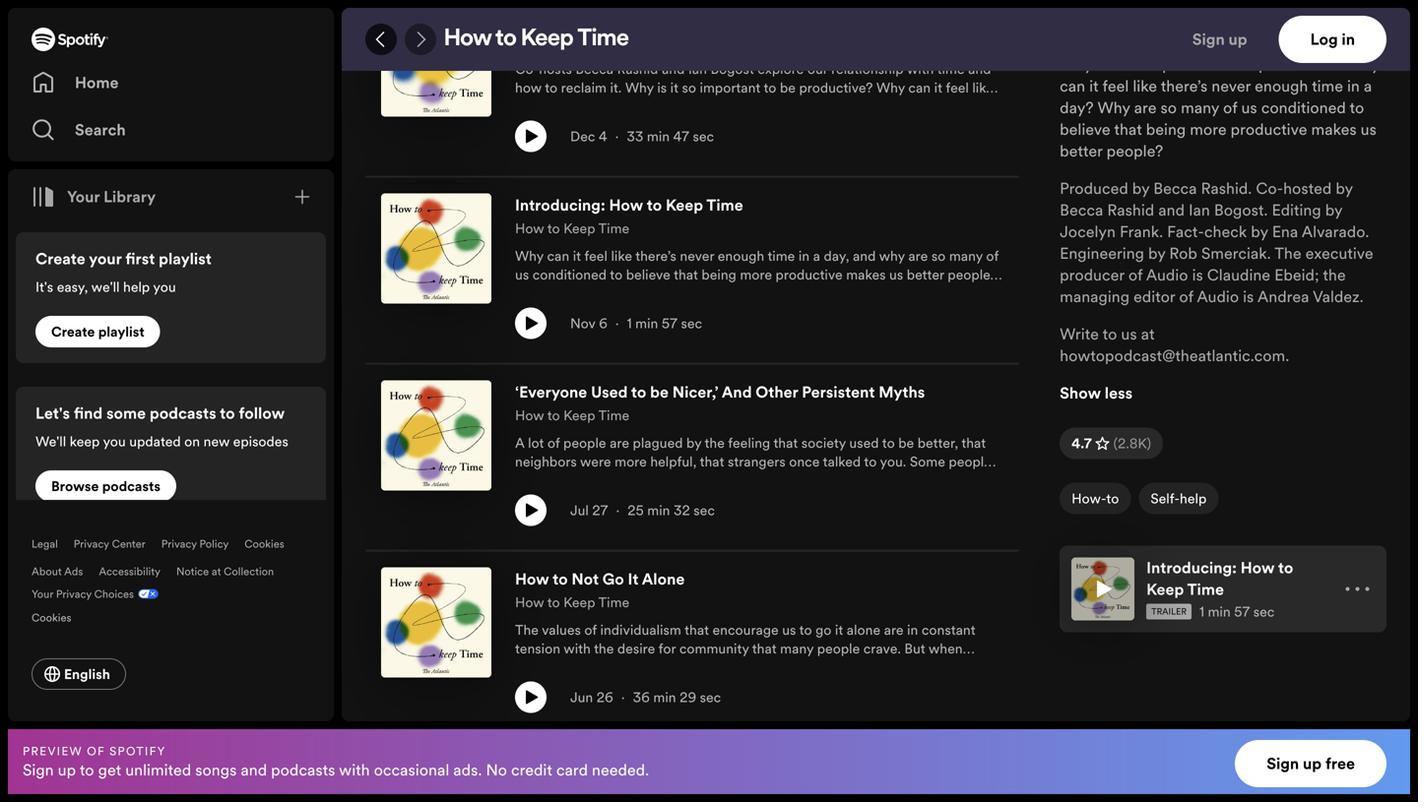 Task type: locate. For each thing, give the bounding box(es) containing it.
a
[[1364, 75, 1373, 97]]

1 horizontal spatial up
[[1229, 29, 1248, 50]]

becca
[[1060, 10, 1104, 32], [1154, 178, 1197, 199], [1060, 199, 1104, 221]]

show
[[1060, 383, 1101, 404]]

2 vertical spatial podcasts
[[271, 760, 335, 781]]

not
[[572, 569, 599, 591]]

keep down not
[[564, 594, 596, 612]]

1 vertical spatial cookies
[[32, 611, 71, 626]]

0 horizontal spatial your
[[32, 587, 53, 602]]

1 horizontal spatial at
[[1141, 324, 1155, 345]]

how inside 'everyone used to be nicer,' and other persistent myths how to keep time
[[515, 406, 544, 425]]

1 horizontal spatial time
[[1312, 75, 1344, 97]]

1 vertical spatial help
[[1180, 490, 1207, 508]]

rashid right on
[[1108, 10, 1155, 32]]

2 rashid from the top
[[1108, 199, 1155, 221]]

0 horizontal spatial help
[[123, 278, 150, 297]]

0 vertical spatial 57
[[662, 314, 678, 333]]

1 min 57 sec for nov 6
[[627, 314, 702, 333]]

29
[[680, 689, 697, 707]]

0 horizontal spatial sign
[[23, 760, 54, 781]]

0 vertical spatial ian
[[1189, 10, 1211, 32]]

playlist right first
[[159, 248, 212, 270]]

first
[[125, 248, 155, 270]]

min for time
[[636, 314, 658, 333]]

1 vertical spatial playlist
[[98, 323, 144, 341]]

up inside the top bar and user menu element
[[1229, 29, 1248, 50]]

1 horizontal spatial sign
[[1193, 29, 1225, 50]]

the
[[1275, 243, 1302, 265]]

min left 47
[[647, 127, 670, 146]]

playlist inside button
[[98, 323, 144, 341]]

and inside "preview of spotify sign up to get unlimited songs and podcasts with occasional ads. no credit card needed."
[[241, 760, 267, 781]]

'everyone used to be nicer,' and other persistent myths how to keep time
[[515, 382, 925, 425]]

0 vertical spatial your
[[67, 186, 100, 208]]

at inside main element
[[212, 564, 221, 579]]

cookies link down your privacy choices 'button'
[[32, 606, 87, 628]]

your down 'about'
[[32, 587, 53, 602]]

0 horizontal spatial introducing:
[[515, 195, 606, 216]]

sign up "important" on the top of the page
[[1193, 29, 1225, 50]]

0 vertical spatial you
[[153, 278, 176, 297]]

1 horizontal spatial 57
[[1235, 603, 1250, 622]]

is left claudine
[[1193, 265, 1204, 286]]

1 horizontal spatial 1 min 57 sec
[[1200, 603, 1275, 622]]

1 min 57 sec right 6 on the left of the page
[[627, 314, 702, 333]]

0 vertical spatial in
[[1342, 29, 1356, 50]]

0 horizontal spatial cookies
[[32, 611, 71, 626]]

let's find some podcasts to follow we'll keep you updated on new episodes
[[35, 403, 288, 451]]

time down used
[[599, 406, 630, 425]]

sec up the nicer,'
[[681, 314, 702, 333]]

waste
[[588, 7, 634, 29]]

sign inside "preview of spotify sign up to get unlimited songs and podcasts with occasional ads. no credit card needed."
[[23, 760, 54, 781]]

1 horizontal spatial so
[[1161, 97, 1177, 119]]

how to keep time link down waste
[[515, 30, 630, 52]]

makes
[[1312, 119, 1357, 140]]

1 right the trailer element
[[1200, 603, 1205, 622]]

search link
[[32, 110, 310, 150]]

us right makes
[[1361, 119, 1377, 140]]

with left occasional
[[339, 760, 370, 781]]

time left a
[[1312, 75, 1344, 97]]

1 horizontal spatial be
[[1237, 54, 1255, 75]]

claudine
[[1208, 265, 1271, 286]]

time down the introducing: how to keep time link
[[599, 219, 630, 238]]

33 min 47 sec
[[627, 127, 714, 146]]

main element
[[8, 8, 334, 722]]

time up the trailer element
[[1188, 579, 1224, 601]]

becca inside on this season of how to keep time, co-hosts becca rashid and ian bogost explore our relationship with time and how to reclaim it. why is it so important to be productive? why can it feel like there's never enough time in a day? why are so many of us conditioned to believe that being more productive makes us better people?
[[1060, 10, 1104, 32]]

by right hosted
[[1336, 178, 1353, 199]]

occasional
[[374, 760, 449, 781]]

us right more
[[1242, 97, 1258, 119]]

1 vertical spatial podcasts
[[102, 477, 161, 496]]

with down "season"
[[1147, 32, 1178, 54]]

1 horizontal spatial audio
[[1197, 286, 1239, 308]]

why up day?
[[1060, 54, 1093, 75]]

2 horizontal spatial is
[[1243, 286, 1254, 308]]

0 horizontal spatial why
[[1060, 54, 1093, 75]]

persistent
[[802, 382, 875, 403]]

cookies down your privacy choices 'button'
[[32, 611, 71, 626]]

keep
[[1241, 0, 1278, 10], [521, 28, 574, 51], [564, 32, 596, 51], [666, 195, 703, 216], [564, 219, 596, 238], [564, 406, 596, 425], [1147, 579, 1184, 601], [564, 594, 596, 612]]

sec down introducing: how to keep time on the right bottom of the page
[[1254, 603, 1275, 622]]

1 vertical spatial your
[[32, 587, 53, 602]]

min for myths
[[647, 501, 670, 520]]

accessibility link
[[99, 564, 161, 579]]

1 vertical spatial create
[[51, 323, 95, 341]]

is right the can
[[1097, 54, 1108, 75]]

1 horizontal spatial cookies
[[245, 537, 284, 552]]

how to keep time link down not
[[515, 592, 630, 613]]

sign
[[1193, 29, 1225, 50], [1267, 754, 1300, 775], [23, 760, 54, 781]]

us inside the write to us at howtopodcast@theatlantic.com.
[[1121, 324, 1137, 345]]

sec right 32
[[694, 501, 715, 520]]

create down easy,
[[51, 323, 95, 341]]

3 how to keep time link from the top
[[515, 404, 630, 426]]

0 horizontal spatial at
[[212, 564, 221, 579]]

create for playlist
[[51, 323, 95, 341]]

playlist down we'll
[[98, 323, 144, 341]]

your inside button
[[67, 186, 100, 208]]

so right are
[[1161, 97, 1177, 119]]

2 horizontal spatial us
[[1361, 119, 1377, 140]]

by right editing
[[1326, 199, 1343, 221]]

sign for sign up
[[1193, 29, 1225, 50]]

1 ian from the top
[[1189, 10, 1211, 32]]

keep down 47
[[666, 195, 703, 216]]

ian inside produced by becca rashid. co-hosted by becca rashid and ian bogost. editing by jocelyn frank. fact-check by ena alvarado. engineering by rob smerciak. the executive producer of audio is claudine ebeid; the managing editor of audio is andrea valdez.
[[1189, 199, 1211, 221]]

1 vertical spatial at
[[212, 564, 221, 579]]

0 horizontal spatial 1
[[627, 314, 632, 333]]

1 vertical spatial 1
[[1200, 603, 1205, 622]]

1 right 6 on the left of the page
[[627, 314, 632, 333]]

to inside option
[[1107, 490, 1119, 508]]

0 vertical spatial podcasts
[[150, 403, 216, 425]]

time down waste
[[599, 32, 630, 51]]

time inside the top bar and user menu element
[[578, 28, 629, 51]]

0 horizontal spatial us
[[1121, 324, 1137, 345]]

with
[[1147, 32, 1178, 54], [339, 760, 370, 781]]

introducing: inside the introducing: how to keep time how to keep time
[[515, 195, 606, 216]]

it's
[[35, 278, 53, 297]]

sec right 47
[[693, 127, 714, 146]]

4 how to keep time link from the top
[[515, 592, 630, 613]]

privacy
[[74, 537, 109, 552], [161, 537, 197, 552], [56, 587, 91, 602]]

keep inside on this season of how to keep time, co-hosts becca rashid and ian bogost explore our relationship with time and how to reclaim it. why is it so important to be productive? why can it feel like there's never enough time in a day? why are so many of us conditioned to believe that being more productive makes us better people?
[[1241, 0, 1278, 10]]

of left spotify
[[87, 744, 105, 760]]

by left the ena
[[1251, 221, 1269, 243]]

1 vertical spatial 1 min 57 sec
[[1200, 603, 1275, 622]]

produced
[[1060, 178, 1129, 199]]

rashid up engineering
[[1108, 199, 1155, 221]]

create up easy,
[[35, 248, 85, 270]]

to inside "preview of spotify sign up to get unlimited songs and podcasts with occasional ads. no credit card needed."
[[80, 760, 94, 781]]

min
[[647, 127, 670, 146], [636, 314, 658, 333], [647, 501, 670, 520], [1208, 603, 1231, 622], [654, 689, 676, 707]]

many
[[1181, 97, 1220, 119]]

podcasts right songs
[[271, 760, 335, 781]]

0 vertical spatial help
[[123, 278, 150, 297]]

time down go
[[599, 594, 630, 612]]

0 vertical spatial playlist
[[159, 248, 212, 270]]

keep up how
[[1241, 0, 1278, 10]]

32
[[674, 501, 690, 520]]

up for sign up
[[1229, 29, 1248, 50]]

0 horizontal spatial audio
[[1146, 265, 1189, 286]]

playlist inside create your first playlist it's easy, we'll help you
[[159, 248, 212, 270]]

0 vertical spatial with
[[1147, 32, 1178, 54]]

create inside button
[[51, 323, 95, 341]]

audio down fact-
[[1146, 265, 1189, 286]]

ian inside on this season of how to keep time, co-hosts becca rashid and ian bogost explore our relationship with time and how to reclaim it. why is it so important to be productive? why can it feel like there's never enough time in a day? why are so many of us conditioned to believe that being more productive makes us better people?
[[1189, 10, 1211, 32]]

1 vertical spatial you
[[103, 432, 126, 451]]

jul
[[570, 501, 589, 520]]

0 vertical spatial introducing: how to keep time image
[[381, 194, 492, 304]]

how to keep time link for 'everyone used to be nicer,' and other persistent myths
[[515, 404, 630, 426]]

new
[[204, 432, 230, 451]]

1 horizontal spatial with
[[1147, 32, 1178, 54]]

2 ian from the top
[[1189, 199, 1211, 221]]

keep left waste
[[521, 28, 574, 51]]

fact-
[[1168, 221, 1205, 243]]

'everyone
[[515, 382, 587, 403]]

in left it.
[[1342, 29, 1356, 50]]

keep inside the how to waste time how to keep time
[[564, 32, 596, 51]]

your left library
[[67, 186, 100, 208]]

time up there's
[[1181, 32, 1213, 54]]

be down sign up
[[1237, 54, 1255, 75]]

trailer element
[[1147, 604, 1192, 620]]

2 horizontal spatial sign
[[1267, 754, 1300, 775]]

0 horizontal spatial with
[[339, 760, 370, 781]]

becca left "season"
[[1060, 10, 1104, 32]]

1 horizontal spatial us
[[1242, 97, 1258, 119]]

0 horizontal spatial playlist
[[98, 323, 144, 341]]

of right "season"
[[1168, 0, 1182, 10]]

jocelyn
[[1060, 221, 1116, 243]]

0 horizontal spatial 1 min 57 sec
[[627, 314, 702, 333]]

credit
[[511, 760, 553, 781]]

home
[[75, 72, 119, 94]]

1 horizontal spatial 1
[[1200, 603, 1205, 622]]

1 for trailer
[[1200, 603, 1205, 622]]

english
[[64, 665, 110, 684]]

jul 27
[[570, 501, 608, 520]]

bogost.
[[1215, 199, 1268, 221]]

policy
[[200, 537, 229, 552]]

1 horizontal spatial your
[[67, 186, 100, 208]]

min right 25
[[647, 501, 670, 520]]

frank.
[[1120, 221, 1164, 243]]

audio down the smerciak.
[[1197, 286, 1239, 308]]

0 vertical spatial introducing:
[[515, 195, 606, 216]]

1 horizontal spatial it
[[1112, 54, 1121, 75]]

keep down 'how to waste time' link in the left of the page
[[564, 32, 596, 51]]

you inside let's find some podcasts to follow we'll keep you updated on new episodes
[[103, 432, 126, 451]]

alvarado.
[[1302, 221, 1370, 243]]

up inside "preview of spotify sign up to get unlimited songs and podcasts with occasional ads. no credit card needed."
[[58, 760, 76, 781]]

in
[[1342, 29, 1356, 50], [1348, 75, 1360, 97]]

introducing: up trailer
[[1147, 558, 1237, 579]]

you right keep
[[103, 432, 126, 451]]

0 vertical spatial rashid
[[1108, 10, 1155, 32]]

1 horizontal spatial why
[[1098, 97, 1131, 119]]

day?
[[1060, 97, 1094, 119]]

to inside introducing: how to keep time
[[1279, 558, 1294, 579]]

1 vertical spatial in
[[1348, 75, 1360, 97]]

1 horizontal spatial you
[[153, 278, 176, 297]]

0 horizontal spatial is
[[1097, 54, 1108, 75]]

how to waste time image
[[381, 6, 492, 117]]

0 vertical spatial cookies link
[[245, 537, 284, 552]]

and left how
[[1217, 32, 1243, 54]]

how to keep time link for introducing: how to keep time
[[515, 217, 630, 239]]

and inside produced by becca rashid. co-hosted by becca rashid and ian bogost. editing by jocelyn frank. fact-check by ena alvarado. engineering by rob smerciak. the executive producer of audio is claudine ebeid; the managing editor of audio is andrea valdez.
[[1159, 199, 1185, 221]]

1 horizontal spatial playlist
[[159, 248, 212, 270]]

sign left "free"
[[1267, 754, 1300, 775]]

spotify image
[[32, 28, 108, 51]]

browse
[[51, 477, 99, 496]]

0 vertical spatial cookies
[[245, 537, 284, 552]]

find
[[74, 403, 103, 425]]

0 vertical spatial time
[[1181, 32, 1213, 54]]

0 vertical spatial create
[[35, 248, 85, 270]]

introducing: down dec
[[515, 195, 606, 216]]

go back image
[[373, 32, 389, 47]]

ian left bogost.
[[1189, 199, 1211, 221]]

at right notice at the bottom
[[212, 564, 221, 579]]

'everyone used to be nicer,' and other persistent myths image
[[381, 381, 492, 491]]

57 right 6 on the left of the page
[[662, 314, 678, 333]]

0 vertical spatial at
[[1141, 324, 1155, 345]]

ian
[[1189, 10, 1211, 32], [1189, 199, 1211, 221]]

how to keep time link down dec
[[515, 217, 630, 239]]

25
[[628, 501, 644, 520]]

up for sign up free
[[1303, 754, 1322, 775]]

feel
[[1103, 75, 1129, 97]]

you inside create your first playlist it's easy, we'll help you
[[153, 278, 176, 297]]

in left a
[[1348, 75, 1360, 97]]

cookies link
[[245, 537, 284, 552], [32, 606, 87, 628]]

at down editor
[[1141, 324, 1155, 345]]

it left like
[[1112, 54, 1121, 75]]

keep up trailer
[[1147, 579, 1184, 601]]

how to keep time link
[[515, 30, 630, 52], [515, 217, 630, 239], [515, 404, 630, 426], [515, 592, 630, 613]]

cookies up the collection
[[245, 537, 284, 552]]

33
[[627, 127, 644, 146]]

create your first playlist it's easy, we'll help you
[[35, 248, 212, 297]]

top bar and user menu element
[[342, 8, 1411, 71]]

introducing: inside introducing: how to keep time
[[1147, 558, 1237, 579]]

show less button
[[1060, 383, 1133, 404]]

why down log in
[[1347, 54, 1380, 75]]

keep down the 'everyone
[[564, 406, 596, 425]]

1 horizontal spatial help
[[1180, 490, 1207, 508]]

0 horizontal spatial it
[[1090, 75, 1099, 97]]

privacy for privacy center
[[74, 537, 109, 552]]

be left the nicer,'
[[650, 382, 669, 403]]

podcasts down updated
[[102, 477, 161, 496]]

min left 29
[[654, 689, 676, 707]]

1 min 57 sec down introducing: how to keep time on the right bottom of the page
[[1200, 603, 1275, 622]]

is left andrea
[[1243, 286, 1254, 308]]

follow
[[239, 403, 285, 425]]

this
[[1085, 0, 1111, 10]]

0 vertical spatial so
[[1125, 54, 1141, 75]]

1 vertical spatial cookies link
[[32, 606, 87, 628]]

privacy center link
[[74, 537, 146, 552]]

how to keep time link for how to not go it alone
[[515, 592, 630, 613]]

your
[[89, 248, 122, 270]]

min right 6 on the left of the page
[[636, 314, 658, 333]]

engineering
[[1060, 243, 1145, 265]]

privacy up ads
[[74, 537, 109, 552]]

up
[[1229, 29, 1248, 50], [1303, 754, 1322, 775], [58, 760, 76, 781]]

podcasts inside let's find some podcasts to follow we'll keep you updated on new episodes
[[150, 403, 216, 425]]

being
[[1146, 119, 1186, 140]]

0 horizontal spatial be
[[650, 382, 669, 403]]

0 vertical spatial be
[[1237, 54, 1255, 75]]

1 vertical spatial 57
[[1235, 603, 1250, 622]]

min for keep
[[654, 689, 676, 707]]

1 vertical spatial with
[[339, 760, 370, 781]]

1 vertical spatial be
[[650, 382, 669, 403]]

why left are
[[1098, 97, 1131, 119]]

1 rashid from the top
[[1108, 10, 1155, 32]]

so
[[1125, 54, 1141, 75], [1161, 97, 1177, 119]]

podcasts inside "preview of spotify sign up to get unlimited songs and podcasts with occasional ads. no credit card needed."
[[271, 760, 335, 781]]

2 how to keep time link from the top
[[515, 217, 630, 239]]

your for your library
[[67, 186, 100, 208]]

time inside introducing: how to keep time
[[1188, 579, 1224, 601]]

0 horizontal spatial up
[[58, 760, 76, 781]]

us down editor
[[1121, 324, 1137, 345]]

ebeid;
[[1275, 265, 1320, 286]]

0 vertical spatial 1 min 57 sec
[[627, 314, 702, 333]]

time
[[637, 7, 674, 29], [578, 28, 629, 51], [599, 32, 630, 51], [707, 195, 744, 216], [599, 219, 630, 238], [599, 406, 630, 425], [1188, 579, 1224, 601], [599, 594, 630, 612]]

2 horizontal spatial up
[[1303, 754, 1322, 775]]

57 for trailer
[[1235, 603, 1250, 622]]

jun
[[570, 689, 593, 707]]

nov 6
[[570, 314, 608, 333]]

sign inside the top bar and user menu element
[[1193, 29, 1225, 50]]

1 vertical spatial introducing:
[[1147, 558, 1237, 579]]

1 how to keep time link from the top
[[515, 30, 630, 52]]

sign left get
[[23, 760, 54, 781]]

1 horizontal spatial introducing: how to keep time image
[[1072, 558, 1135, 621]]

1 min 57 sec for trailer
[[1200, 603, 1275, 622]]

so up are
[[1125, 54, 1141, 75]]

you down first
[[153, 278, 176, 297]]

help inside create your first playlist it's easy, we'll help you
[[123, 278, 150, 297]]

how to keep time link down the 'everyone
[[515, 404, 630, 426]]

1 vertical spatial rashid
[[1108, 199, 1155, 221]]

browse podcasts
[[51, 477, 161, 496]]

4
[[599, 127, 607, 146]]

time up 4
[[578, 28, 629, 51]]

(
[[1114, 434, 1118, 453]]

to inside let's find some podcasts to follow we'll keep you updated on new episodes
[[220, 403, 235, 425]]

it right the can
[[1090, 75, 1099, 97]]

create inside create your first playlist it's easy, we'll help you
[[35, 248, 85, 270]]

1 horizontal spatial cookies link
[[245, 537, 284, 552]]

write
[[1060, 324, 1099, 345]]

0 vertical spatial 1
[[627, 314, 632, 333]]

57 down introducing: how to keep time on the right bottom of the page
[[1235, 603, 1250, 622]]

1 vertical spatial time
[[1312, 75, 1344, 97]]

introducing: how to keep time image
[[381, 194, 492, 304], [1072, 558, 1135, 621]]

preview of spotify sign up to get unlimited songs and podcasts with occasional ads. no credit card needed.
[[23, 744, 649, 781]]

some
[[106, 403, 146, 425]]

card
[[557, 760, 588, 781]]

introducing:
[[515, 195, 606, 216], [1147, 558, 1237, 579]]

0 horizontal spatial you
[[103, 432, 126, 451]]

california consumer privacy act (ccpa) opt-out icon image
[[134, 587, 159, 606]]

privacy up notice at the bottom
[[161, 537, 197, 552]]

1 horizontal spatial introducing:
[[1147, 558, 1237, 579]]

1 vertical spatial ian
[[1189, 199, 1211, 221]]

1 vertical spatial introducing: how to keep time image
[[1072, 558, 1135, 621]]

ian left bogost
[[1189, 10, 1211, 32]]

cookies link up the collection
[[245, 537, 284, 552]]

of right editor
[[1180, 286, 1194, 308]]

legal
[[32, 537, 58, 552]]

0 horizontal spatial 57
[[662, 314, 678, 333]]

hosts
[[1349, 0, 1387, 10]]



Task type: vqa. For each thing, say whether or not it's contained in the screenshot.


Task type: describe. For each thing, give the bounding box(es) containing it.
rob
[[1170, 243, 1198, 265]]

1 horizontal spatial is
[[1193, 265, 1204, 286]]

we'll
[[35, 432, 66, 451]]

co-
[[1256, 178, 1284, 199]]

be inside 'everyone used to be nicer,' and other persistent myths how to keep time
[[650, 382, 669, 403]]

sec for myths
[[694, 501, 715, 520]]

is inside on this season of how to keep time, co-hosts becca rashid and ian bogost explore our relationship with time and how to reclaim it. why is it so important to be productive? why can it feel like there's never enough time in a day? why are so many of us conditioned to believe that being more productive makes us better people?
[[1097, 54, 1108, 75]]

how to keep time link for how to waste time
[[515, 30, 630, 52]]

with inside on this season of how to keep time, co-hosts becca rashid and ian bogost explore our relationship with time and how to reclaim it. why is it so important to be productive? why can it feel like there's never enough time in a day? why are so many of us conditioned to believe that being more productive makes us better people?
[[1147, 32, 1178, 54]]

keep inside how to not go it alone how to keep time
[[564, 594, 596, 612]]

your for your privacy choices
[[32, 587, 53, 602]]

productive?
[[1259, 54, 1343, 75]]

conditioned
[[1262, 97, 1346, 119]]

about ads link
[[32, 564, 83, 579]]

keep inside introducing: how to keep time
[[1147, 579, 1184, 601]]

sign up free
[[1267, 754, 1356, 775]]

accessibility
[[99, 564, 161, 579]]

notice at collection link
[[176, 564, 274, 579]]

time right waste
[[637, 7, 674, 29]]

more
[[1190, 119, 1227, 140]]

self-help link
[[1139, 483, 1219, 523]]

by down "people?"
[[1133, 178, 1150, 199]]

in inside button
[[1342, 29, 1356, 50]]

browse podcasts link
[[35, 471, 176, 502]]

you for first
[[153, 278, 176, 297]]

of right many
[[1224, 97, 1238, 119]]

time down 33 min 47 sec
[[707, 195, 744, 216]]

by left rob
[[1149, 243, 1166, 265]]

check
[[1205, 221, 1247, 243]]

in inside on this season of how to keep time, co-hosts becca rashid and ian bogost explore our relationship with time and how to reclaim it. why is it so important to be productive? why can it feel like there's never enough time in a day? why are so many of us conditioned to believe that being more productive makes us better people?
[[1348, 75, 1360, 97]]

keep inside 'everyone used to be nicer,' and other persistent myths how to keep time
[[564, 406, 596, 425]]

26
[[597, 689, 614, 707]]

executive
[[1306, 243, 1374, 265]]

sec for time
[[681, 314, 702, 333]]

introducing: how to keep time link
[[515, 194, 744, 217]]

notice at collection
[[176, 564, 274, 579]]

produced by becca rashid. co-hosted by becca rashid and ian bogost. editing by jocelyn frank. fact-check by ena alvarado. engineering by rob smerciak. the executive producer of audio is claudine ebeid; the managing editor of audio is andrea valdez.
[[1060, 178, 1374, 308]]

on this season of how to keep time, co-hosts becca rashid and ian bogost explore our relationship with time and how to reclaim it. why is it so important to be productive? why can it feel like there's never enough time in a day? why are so many of us conditioned to believe that being more productive makes us better people?
[[1060, 0, 1387, 162]]

privacy policy link
[[161, 537, 229, 552]]

0 horizontal spatial time
[[1181, 32, 1213, 54]]

never
[[1212, 75, 1251, 97]]

to inside the write to us at howtopodcast@theatlantic.com.
[[1103, 324, 1118, 345]]

privacy for privacy policy
[[161, 537, 197, 552]]

time inside how to not go it alone how to keep time
[[599, 594, 630, 612]]

library
[[104, 186, 156, 208]]

alone
[[642, 569, 685, 591]]

andrea
[[1258, 286, 1310, 308]]

how-
[[1072, 490, 1107, 508]]

ena
[[1272, 221, 1299, 243]]

nicer,'
[[673, 382, 719, 403]]

about
[[32, 564, 62, 579]]

episodes
[[233, 432, 288, 451]]

ads
[[64, 564, 83, 579]]

and up "important" on the top of the page
[[1159, 10, 1185, 32]]

get
[[98, 760, 121, 781]]

used
[[591, 382, 628, 403]]

it
[[628, 569, 639, 591]]

becca up fact-
[[1154, 178, 1197, 199]]

how to not go it alone how to keep time
[[515, 569, 685, 612]]

notice
[[176, 564, 209, 579]]

easy,
[[57, 278, 88, 297]]

rashid inside on this season of how to keep time, co-hosts becca rashid and ian bogost explore our relationship with time and how to reclaim it. why is it so important to be productive? why can it feel like there's never enough time in a day? why are so many of us conditioned to believe that being more productive makes us better people?
[[1108, 10, 1155, 32]]

smerciak.
[[1202, 243, 1272, 265]]

updated
[[129, 432, 181, 451]]

0 horizontal spatial introducing: how to keep time image
[[381, 194, 492, 304]]

introducing: for introducing: how to keep time
[[1147, 558, 1237, 579]]

bogost
[[1215, 10, 1264, 32]]

0 horizontal spatial cookies link
[[32, 606, 87, 628]]

people?
[[1107, 140, 1164, 162]]

producer
[[1060, 265, 1125, 286]]

write to us at howtopodcast@theatlantic.com.
[[1060, 324, 1290, 367]]

sec for keep
[[700, 689, 721, 707]]

are
[[1135, 97, 1157, 119]]

time,
[[1281, 0, 1321, 10]]

on
[[184, 432, 200, 451]]

at inside the write to us at howtopodcast@theatlantic.com.
[[1141, 324, 1155, 345]]

go forward image
[[413, 32, 429, 47]]

How-to checkbox
[[1060, 483, 1131, 515]]

27
[[592, 501, 608, 520]]

of inside "preview of spotify sign up to get unlimited songs and podcasts with occasional ads. no credit card needed."
[[87, 744, 105, 760]]

preview
[[23, 744, 83, 760]]

sign for sign up free
[[1267, 754, 1300, 775]]

Self-help checkbox
[[1139, 483, 1219, 515]]

becca up engineering
[[1060, 199, 1104, 221]]

relationship
[[1060, 32, 1143, 54]]

36
[[633, 689, 650, 707]]

jun 26
[[570, 689, 614, 707]]

spotify
[[109, 744, 166, 760]]

how inside on this season of how to keep time, co-hosts becca rashid and ian bogost explore our relationship with time and how to reclaim it. why is it so important to be productive? why can it feel like there's never enough time in a day? why are so many of us conditioned to believe that being more productive makes us better people?
[[1186, 0, 1219, 10]]

how-to link
[[1060, 483, 1131, 523]]

songs
[[195, 760, 237, 781]]

english button
[[32, 659, 126, 691]]

myths
[[879, 382, 925, 403]]

reclaim
[[1299, 32, 1352, 54]]

min down introducing: how to keep time on the right bottom of the page
[[1208, 603, 1231, 622]]

how to keep time
[[444, 28, 629, 51]]

create for your
[[35, 248, 85, 270]]

dec
[[570, 127, 595, 146]]

rashid inside produced by becca rashid. co-hosted by becca rashid and ian bogost. editing by jocelyn frank. fact-check by ena alvarado. engineering by rob smerciak. the executive producer of audio is claudine ebeid; the managing editor of audio is andrea valdez.
[[1108, 199, 1155, 221]]

be inside on this season of how to keep time, co-hosts becca rashid and ian bogost explore our relationship with time and how to reclaim it. why is it so important to be productive? why can it feel like there's never enough time in a day? why are so many of us conditioned to believe that being more productive makes us better people?
[[1237, 54, 1255, 75]]

like
[[1133, 75, 1157, 97]]

keep inside the top bar and user menu element
[[521, 28, 574, 51]]

keep
[[70, 432, 100, 451]]

on
[[1060, 0, 1082, 10]]

36 min 29 sec
[[633, 689, 721, 707]]

about ads
[[32, 564, 83, 579]]

how inside introducing: how to keep time
[[1241, 558, 1275, 579]]

enough
[[1255, 75, 1309, 97]]

of right producer
[[1129, 265, 1143, 286]]

how-to
[[1072, 490, 1119, 508]]

dec 4
[[570, 127, 607, 146]]

1 vertical spatial so
[[1161, 97, 1177, 119]]

2 horizontal spatial why
[[1347, 54, 1380, 75]]

that
[[1115, 119, 1142, 140]]

go
[[603, 569, 624, 591]]

how to not go it alone image
[[381, 568, 492, 678]]

57 for nov 6
[[662, 314, 678, 333]]

you for some
[[103, 432, 126, 451]]

nov
[[570, 314, 596, 333]]

create playlist
[[51, 323, 144, 341]]

ads.
[[453, 760, 482, 781]]

keep down the introducing: how to keep time link
[[564, 219, 596, 238]]

how inside the top bar and user menu element
[[444, 28, 492, 51]]

rashid.
[[1201, 178, 1252, 199]]

how to not go it alone link
[[515, 568, 685, 592]]

sign up button
[[1185, 16, 1279, 63]]

1 for nov 6
[[627, 314, 632, 333]]

with inside "preview of spotify sign up to get unlimited songs and podcasts with occasional ads. no credit card needed."
[[339, 760, 370, 781]]

0 horizontal spatial so
[[1125, 54, 1141, 75]]

search
[[75, 119, 126, 141]]

help inside checkbox
[[1180, 490, 1207, 508]]

4.7
[[1072, 434, 1092, 453]]

privacy down ads
[[56, 587, 91, 602]]

there's
[[1161, 75, 1208, 97]]

free
[[1326, 754, 1356, 775]]

'everyone used to be nicer,' and other persistent myths link
[[515, 381, 925, 404]]

create playlist button
[[35, 316, 160, 348]]

editing
[[1272, 199, 1322, 221]]

time inside 'everyone used to be nicer,' and other persistent myths how to keep time
[[599, 406, 630, 425]]

introducing: for introducing: how to keep time how to keep time
[[515, 195, 606, 216]]



